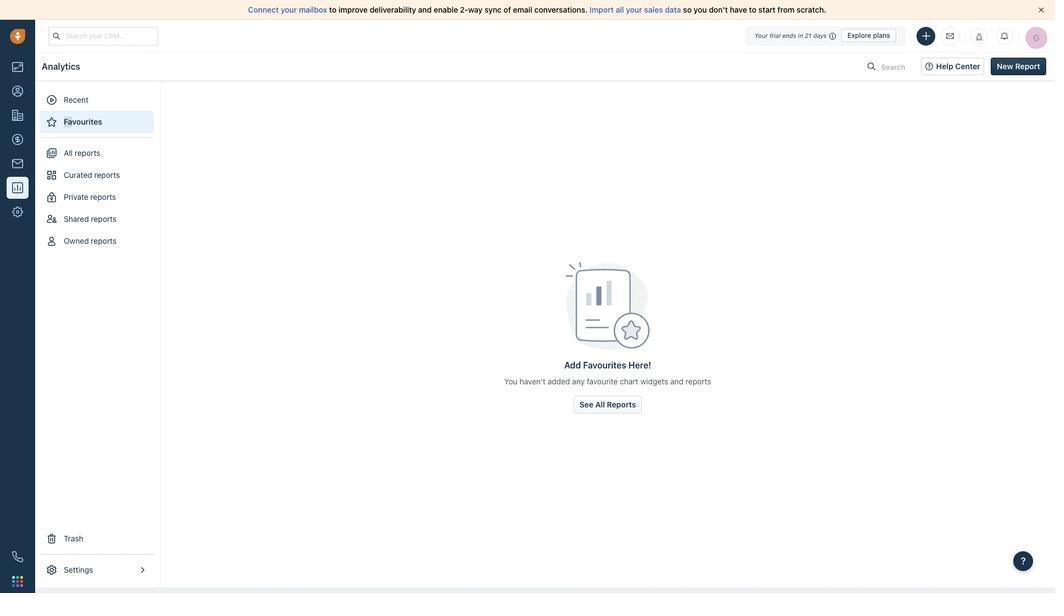 Task type: describe. For each thing, give the bounding box(es) containing it.
start
[[759, 5, 776, 14]]

phone element
[[7, 547, 29, 569]]

phone image
[[12, 552, 23, 563]]

you
[[694, 5, 707, 14]]

all
[[616, 5, 624, 14]]

have
[[730, 5, 747, 14]]

sales
[[644, 5, 663, 14]]

enable
[[434, 5, 458, 14]]

in
[[799, 32, 804, 39]]

21
[[805, 32, 812, 39]]

ends
[[783, 32, 797, 39]]

from
[[778, 5, 795, 14]]

mailbox
[[299, 5, 327, 14]]

email
[[513, 5, 533, 14]]

2 to from the left
[[749, 5, 757, 14]]

connect
[[248, 5, 279, 14]]

explore plans link
[[842, 29, 897, 42]]

1 to from the left
[[329, 5, 337, 14]]

don't
[[709, 5, 728, 14]]

close image
[[1039, 7, 1045, 13]]

connect your mailbox link
[[248, 5, 329, 14]]

explore plans
[[848, 31, 891, 40]]

way
[[468, 5, 483, 14]]

what's new image
[[976, 33, 984, 40]]

connect your mailbox to improve deliverability and enable 2-way sync of email conversations. import all your sales data so you don't have to start from scratch.
[[248, 5, 827, 14]]

improve
[[339, 5, 368, 14]]

send email image
[[947, 31, 954, 41]]

of
[[504, 5, 511, 14]]



Task type: vqa. For each thing, say whether or not it's contained in the screenshot.
Smart THE FRESHSALES
no



Task type: locate. For each thing, give the bounding box(es) containing it.
conversations.
[[535, 5, 588, 14]]

your trial ends in 21 days
[[755, 32, 827, 39]]

scratch.
[[797, 5, 827, 14]]

1 your from the left
[[281, 5, 297, 14]]

your right all
[[626, 5, 642, 14]]

2-
[[460, 5, 468, 14]]

to left the start
[[749, 5, 757, 14]]

your
[[281, 5, 297, 14], [626, 5, 642, 14]]

0 horizontal spatial to
[[329, 5, 337, 14]]

0 horizontal spatial your
[[281, 5, 297, 14]]

data
[[665, 5, 681, 14]]

to right mailbox
[[329, 5, 337, 14]]

your
[[755, 32, 768, 39]]

1 horizontal spatial to
[[749, 5, 757, 14]]

import all your sales data link
[[590, 5, 683, 14]]

Search your CRM... text field
[[48, 27, 158, 45]]

deliverability
[[370, 5, 416, 14]]

and
[[418, 5, 432, 14]]

2 your from the left
[[626, 5, 642, 14]]

freshworks switcher image
[[12, 577, 23, 588]]

your left mailbox
[[281, 5, 297, 14]]

so
[[683, 5, 692, 14]]

days
[[814, 32, 827, 39]]

sync
[[485, 5, 502, 14]]

import
[[590, 5, 614, 14]]

explore
[[848, 31, 872, 40]]

1 horizontal spatial your
[[626, 5, 642, 14]]

plans
[[874, 31, 891, 40]]

to
[[329, 5, 337, 14], [749, 5, 757, 14]]

trial
[[770, 32, 781, 39]]



